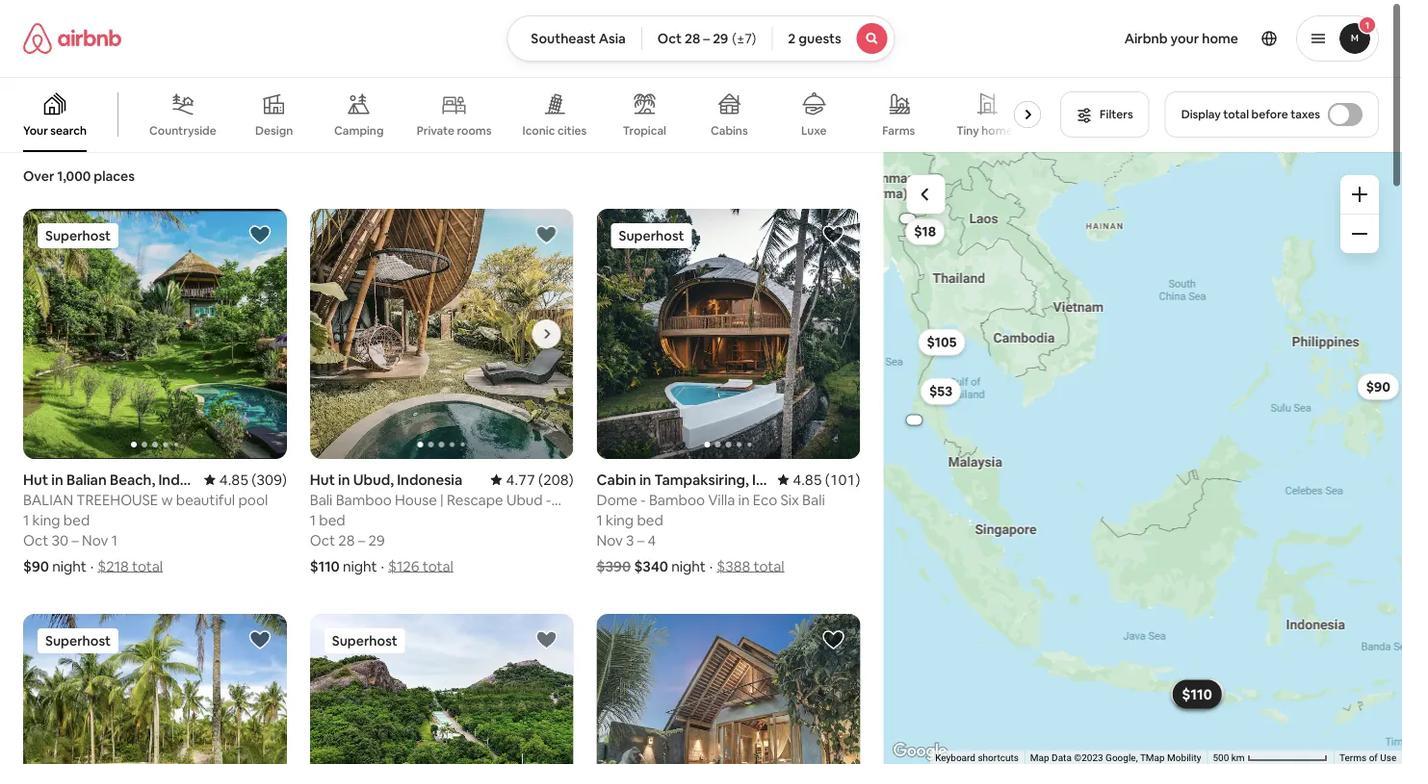 Task type: vqa. For each thing, say whether or not it's contained in the screenshot.
$110 to the top
yes



Task type: describe. For each thing, give the bounding box(es) containing it.
map
[[1031, 753, 1050, 765]]

zoom in image
[[1353, 187, 1368, 202]]

bed inside balian treehouse w beautiful pool 1 king bed oct 30 – nov 1 $90 night · $218 total
[[63, 511, 90, 530]]

(±7)
[[733, 30, 757, 47]]

tiny homes
[[957, 123, 1019, 138]]

group containing iconic cities
[[0, 77, 1049, 152]]

terms of use link
[[1340, 753, 1397, 765]]

terms of use
[[1340, 753, 1397, 765]]

places
[[94, 168, 135, 185]]

©2023
[[1074, 753, 1104, 765]]

your
[[23, 123, 48, 138]]

camping
[[334, 123, 384, 138]]

bamboo
[[649, 491, 705, 510]]

farms
[[883, 123, 916, 138]]

$105
[[927, 334, 957, 351]]

oct inside balian treehouse w beautiful pool 1 king bed oct 30 – nov 1 $90 night · $218 total
[[23, 531, 48, 550]]

$104
[[1182, 686, 1212, 703]]

king inside balian treehouse w beautiful pool 1 king bed oct 30 – nov 1 $90 night · $218 total
[[32, 511, 60, 530]]

add to wishlist: houseboat in hua hin district, thailand image
[[535, 629, 558, 652]]

beautiful
[[176, 491, 235, 510]]

$227 button
[[1176, 680, 1225, 707]]

shortcuts
[[978, 753, 1019, 765]]

use
[[1381, 753, 1397, 765]]

oct inside 1 bed oct 28 – 29 $110 night · $126 total
[[310, 531, 335, 550]]

iconic
[[523, 123, 555, 138]]

over
[[23, 168, 54, 185]]

4.85 out of 5 average rating,  309 reviews image
[[204, 471, 287, 490]]

– inside 1 bed oct 28 – 29 $110 night · $126 total
[[358, 531, 365, 550]]

asia
[[599, 30, 626, 47]]

add to wishlist: cabin in tampaksiring, indonesia image
[[822, 224, 845, 247]]

private
[[417, 123, 455, 138]]

$104 button
[[1173, 681, 1221, 708]]

$205
[[1181, 686, 1213, 704]]

iconic cities
[[523, 123, 587, 138]]

guests
[[799, 30, 842, 47]]

google image
[[889, 740, 952, 765]]

search
[[50, 123, 87, 138]]

airbnb
[[1125, 30, 1168, 47]]

500 km button
[[1207, 752, 1334, 765]]

night inside 1 bed oct 28 – 29 $110 night · $126 total
[[343, 557, 377, 576]]

nov for 3
[[597, 531, 623, 550]]

zoom out image
[[1353, 226, 1368, 242]]

$18
[[914, 223, 936, 241]]

your
[[1171, 30, 1200, 47]]

4.77 (208)
[[506, 471, 574, 490]]

eco
[[753, 491, 778, 510]]

display total before taxes
[[1182, 107, 1321, 122]]

google map
showing 29 stays. region
[[884, 152, 1403, 765]]

$98 button
[[1177, 681, 1218, 708]]

balian
[[23, 491, 73, 510]]

· inside balian treehouse w beautiful pool 1 king bed oct 30 – nov 1 $90 night · $218 total
[[90, 557, 94, 576]]

add to wishlist: hut in ubud, indonesia image
[[535, 224, 558, 247]]

1 button
[[1297, 15, 1380, 62]]

0 horizontal spatial in
[[338, 471, 350, 490]]

oct 28 – 29 (±7)
[[658, 30, 757, 47]]

bali
[[803, 491, 825, 510]]

over 1,000 places
[[23, 168, 135, 185]]

homes
[[982, 123, 1019, 138]]

4.85 out of 5 average rating,  101 reviews image
[[778, 471, 861, 490]]

data
[[1052, 753, 1072, 765]]

$340 button
[[1173, 680, 1223, 707]]

add to wishlist: villa in kecamatan ubud, indonesia image
[[822, 629, 845, 652]]

cabins
[[711, 123, 748, 138]]

of
[[1369, 753, 1378, 765]]

filters
[[1100, 107, 1134, 122]]

4.85 (101)
[[793, 471, 861, 490]]

$38 button
[[1174, 684, 1216, 711]]

bed inside 1 bed oct 28 – 29 $110 night · $126 total
[[319, 511, 346, 530]]

add to wishlist: hut in balian beach, indonesia image
[[248, 224, 271, 247]]

1 inside dome - bamboo villa in eco six bali 1 king bed nov 3 – 4 $390 $340 night · $388 total
[[597, 511, 603, 530]]

km
[[1232, 753, 1245, 765]]

airbnb your home
[[1125, 30, 1239, 47]]

29 inside search box
[[713, 30, 729, 47]]

treehouse
[[76, 491, 158, 510]]

– inside dome - bamboo villa in eco six bali 1 king bed nov 3 – 4 $390 $340 night · $388 total
[[638, 531, 645, 550]]

bed inside dome - bamboo villa in eco six bali 1 king bed nov 3 – 4 $390 $340 night · $388 total
[[637, 511, 664, 530]]

4.85 (309)
[[219, 471, 287, 490]]

28 inside search box
[[685, 30, 701, 47]]

hut
[[310, 471, 335, 490]]

dome - bamboo villa in eco six bali 1 king bed nov 3 – 4 $390 $340 night · $388 total
[[597, 491, 825, 576]]

3
[[626, 531, 634, 550]]

$90 inside balian treehouse w beautiful pool 1 king bed oct 30 – nov 1 $90 night · $218 total
[[23, 557, 49, 576]]

taxes
[[1291, 107, 1321, 122]]

before
[[1252, 107, 1289, 122]]

$390
[[597, 557, 631, 576]]

none search field containing southeast asia
[[507, 15, 896, 62]]

$90 for rightmost $90 button
[[1366, 378, 1391, 396]]

total inside 1 bed oct 28 – 29 $110 night · $126 total
[[423, 557, 454, 576]]

your search
[[23, 123, 87, 138]]



Task type: locate. For each thing, give the bounding box(es) containing it.
0 horizontal spatial 28
[[338, 531, 355, 550]]

– inside search box
[[704, 30, 710, 47]]

southeast asia
[[531, 30, 626, 47]]

2 horizontal spatial bed
[[637, 511, 664, 530]]

– down ubud,
[[358, 531, 365, 550]]

nov
[[82, 531, 108, 550], [597, 531, 623, 550]]

4.77 out of 5 average rating,  208 reviews image
[[491, 471, 574, 490]]

night
[[52, 557, 87, 576], [343, 557, 377, 576], [672, 557, 706, 576]]

-
[[641, 491, 646, 510]]

$98
[[1185, 685, 1209, 703]]

night left the $126
[[343, 557, 377, 576]]

0 horizontal spatial 29
[[369, 531, 385, 550]]

1 nov from the left
[[82, 531, 108, 550]]

$53 button
[[921, 378, 961, 405]]

oct right asia
[[658, 30, 682, 47]]

$18 button
[[905, 218, 945, 245]]

0 vertical spatial in
[[338, 471, 350, 490]]

0 vertical spatial 28
[[685, 30, 701, 47]]

0 horizontal spatial $110
[[310, 557, 340, 576]]

2 king from the left
[[606, 511, 634, 530]]

display
[[1182, 107, 1221, 122]]

total left before
[[1224, 107, 1250, 122]]

map data ©2023 google, tmap mobility
[[1031, 753, 1202, 765]]

1 horizontal spatial night
[[343, 557, 377, 576]]

southeast asia button
[[507, 15, 643, 62]]

0 vertical spatial $90 button
[[1358, 374, 1400, 401]]

night left "$388"
[[672, 557, 706, 576]]

1 4.85 from the left
[[219, 471, 249, 490]]

bed down hut in the left bottom of the page
[[319, 511, 346, 530]]

1 inside dropdown button
[[1366, 19, 1370, 31]]

google,
[[1106, 753, 1138, 765]]

1 vertical spatial 29
[[369, 531, 385, 550]]

nov left 3
[[597, 531, 623, 550]]

total inside balian treehouse w beautiful pool 1 king bed oct 30 – nov 1 $90 night · $218 total
[[132, 557, 163, 576]]

$227
[[1185, 685, 1216, 702]]

– inside balian treehouse w beautiful pool 1 king bed oct 30 – nov 1 $90 night · $218 total
[[72, 531, 79, 550]]

private rooms
[[417, 123, 492, 138]]

2 night from the left
[[343, 557, 377, 576]]

night inside dome - bamboo villa in eco six bali 1 king bed nov 3 – 4 $390 $340 night · $388 total
[[672, 557, 706, 576]]

pool
[[238, 491, 268, 510]]

4
[[648, 531, 656, 550]]

$388
[[717, 557, 751, 576]]

total
[[1224, 107, 1250, 122], [132, 557, 163, 576], [423, 557, 454, 576], [754, 557, 785, 576]]

tiny
[[957, 123, 980, 138]]

(208)
[[539, 471, 574, 490]]

ubud,
[[353, 471, 394, 490]]

None search field
[[507, 15, 896, 62]]

home
[[1203, 30, 1239, 47]]

1 vertical spatial in
[[739, 491, 750, 510]]

in right hut in the left bottom of the page
[[338, 471, 350, 490]]

bed up 4
[[637, 511, 664, 530]]

1 vertical spatial $90 button
[[1171, 681, 1213, 708]]

night down 30 on the bottom
[[52, 557, 87, 576]]

2 horizontal spatial $90
[[1366, 378, 1391, 396]]

4.85 up pool
[[219, 471, 249, 490]]

0 vertical spatial $340
[[634, 557, 669, 576]]

29 left (±7)
[[713, 30, 729, 47]]

28 down ubud,
[[338, 531, 355, 550]]

profile element
[[919, 0, 1380, 77]]

1 horizontal spatial ·
[[381, 557, 385, 576]]

1 horizontal spatial king
[[606, 511, 634, 530]]

total right the $126
[[423, 557, 454, 576]]

$340 inside button
[[1182, 685, 1214, 702]]

oct inside search box
[[658, 30, 682, 47]]

group
[[0, 77, 1049, 152], [23, 209, 287, 460], [310, 209, 574, 460], [597, 209, 861, 460], [23, 615, 287, 765], [310, 615, 574, 765], [597, 615, 861, 765]]

1 horizontal spatial oct
[[310, 531, 335, 550]]

· inside 1 bed oct 28 – 29 $110 night · $126 total
[[381, 557, 385, 576]]

· left "$388"
[[710, 557, 713, 576]]

0 horizontal spatial bed
[[63, 511, 90, 530]]

bed up 30 on the bottom
[[63, 511, 90, 530]]

500 km
[[1213, 753, 1248, 765]]

1 inside 1 bed oct 28 – 29 $110 night · $126 total
[[310, 511, 316, 530]]

0 horizontal spatial 4.85
[[219, 471, 249, 490]]

1 horizontal spatial $340
[[1182, 685, 1214, 702]]

balian treehouse w beautiful pool 1 king bed oct 30 – nov 1 $90 night · $218 total
[[23, 491, 268, 576]]

0 vertical spatial 29
[[713, 30, 729, 47]]

· inside dome - bamboo villa in eco six bali 1 king bed nov 3 – 4 $390 $340 night · $388 total
[[710, 557, 713, 576]]

$90
[[1366, 378, 1391, 396], [23, 557, 49, 576], [1180, 686, 1204, 703]]

$105 button
[[918, 329, 966, 356]]

– right 3
[[638, 531, 645, 550]]

total inside dome - bamboo villa in eco six bali 1 king bed nov 3 – 4 $390 $340 night · $388 total
[[754, 557, 785, 576]]

4.85 for 4.85 (309)
[[219, 471, 249, 490]]

0 vertical spatial $90
[[1366, 378, 1391, 396]]

dome
[[597, 491, 638, 510]]

1 horizontal spatial 28
[[685, 30, 701, 47]]

2 bed from the left
[[319, 511, 346, 530]]

29 down ubud,
[[369, 531, 385, 550]]

nov up $218
[[82, 531, 108, 550]]

terms
[[1340, 753, 1367, 765]]

total right $218
[[132, 557, 163, 576]]

2 vertical spatial $90
[[1180, 686, 1204, 703]]

3 · from the left
[[710, 557, 713, 576]]

(101)
[[826, 471, 861, 490]]

in
[[338, 471, 350, 490], [739, 491, 750, 510]]

nov for 1
[[82, 531, 108, 550]]

$126 total button
[[388, 557, 454, 576]]

28 inside 1 bed oct 28 – 29 $110 night · $126 total
[[338, 531, 355, 550]]

2 horizontal spatial night
[[672, 557, 706, 576]]

1 horizontal spatial bed
[[319, 511, 346, 530]]

design
[[255, 123, 293, 138]]

filters button
[[1061, 92, 1150, 138]]

$110
[[310, 557, 340, 576], [1182, 686, 1213, 704]]

night inside balian treehouse w beautiful pool 1 king bed oct 30 – nov 1 $90 night · $218 total
[[52, 557, 87, 576]]

$90 for the bottom $90 button
[[1180, 686, 1204, 703]]

$90 button
[[1358, 374, 1400, 401], [1171, 681, 1213, 708]]

1 horizontal spatial 4.85
[[793, 471, 822, 490]]

–
[[704, 30, 710, 47], [72, 531, 79, 550], [358, 531, 365, 550], [638, 531, 645, 550]]

1 vertical spatial $90
[[23, 557, 49, 576]]

30
[[52, 531, 68, 550]]

1 king from the left
[[32, 511, 60, 530]]

luxe
[[802, 123, 827, 138]]

$110 inside button
[[1182, 686, 1213, 704]]

0 horizontal spatial $340
[[634, 557, 669, 576]]

2 horizontal spatial oct
[[658, 30, 682, 47]]

1 vertical spatial $340
[[1182, 685, 1214, 702]]

mobility
[[1168, 753, 1202, 765]]

oct down hut in the left bottom of the page
[[310, 531, 335, 550]]

1 horizontal spatial $90 button
[[1358, 374, 1400, 401]]

$126
[[388, 557, 420, 576]]

1 horizontal spatial 29
[[713, 30, 729, 47]]

$388 total button
[[717, 557, 785, 576]]

total inside button
[[1224, 107, 1250, 122]]

keyboard shortcuts
[[935, 753, 1019, 765]]

4.85 up bali at the right bottom
[[793, 471, 822, 490]]

in left eco
[[739, 491, 750, 510]]

oct
[[658, 30, 682, 47], [23, 531, 48, 550], [310, 531, 335, 550]]

2 4.85 from the left
[[793, 471, 822, 490]]

2 · from the left
[[381, 557, 385, 576]]

28 left (±7)
[[685, 30, 701, 47]]

$110 button
[[1173, 681, 1222, 710]]

1 horizontal spatial nov
[[597, 531, 623, 550]]

$110 inside 1 bed oct 28 – 29 $110 night · $126 total
[[310, 557, 340, 576]]

29 inside 1 bed oct 28 – 29 $110 night · $126 total
[[369, 531, 385, 550]]

– left (±7)
[[704, 30, 710, 47]]

nov inside dome - bamboo villa in eco six bali 1 king bed nov 3 – 4 $390 $340 night · $388 total
[[597, 531, 623, 550]]

hut in ubud, indonesia
[[310, 471, 463, 490]]

nov inside balian treehouse w beautiful pool 1 king bed oct 30 – nov 1 $90 night · $218 total
[[82, 531, 108, 550]]

1,000
[[57, 168, 91, 185]]

1 bed from the left
[[63, 511, 90, 530]]

six
[[781, 491, 800, 510]]

rooms
[[457, 123, 492, 138]]

2 guests
[[788, 30, 842, 47]]

$340 inside dome - bamboo villa in eco six bali 1 king bed nov 3 – 4 $390 $340 night · $388 total
[[634, 557, 669, 576]]

villa
[[708, 491, 735, 510]]

$218 total button
[[98, 557, 163, 576]]

500
[[1213, 753, 1229, 765]]

· left the $126
[[381, 557, 385, 576]]

airbnb your home link
[[1113, 18, 1251, 59]]

1 horizontal spatial $90
[[1180, 686, 1204, 703]]

w
[[161, 491, 173, 510]]

oct left 30 on the bottom
[[23, 531, 48, 550]]

king down dome
[[606, 511, 634, 530]]

29
[[713, 30, 729, 47], [369, 531, 385, 550]]

keyboard shortcuts button
[[935, 752, 1019, 765]]

0 horizontal spatial oct
[[23, 531, 48, 550]]

2 horizontal spatial ·
[[710, 557, 713, 576]]

0 horizontal spatial nov
[[82, 531, 108, 550]]

cities
[[558, 123, 587, 138]]

(309)
[[252, 471, 287, 490]]

bed
[[63, 511, 90, 530], [319, 511, 346, 530], [637, 511, 664, 530]]

2
[[788, 30, 796, 47]]

tropical
[[623, 123, 667, 138]]

add to wishlist: tiny home in general luna, philippines image
[[248, 629, 271, 652]]

$218
[[98, 557, 129, 576]]

$205 button
[[1173, 681, 1222, 708]]

indonesia
[[397, 471, 463, 490]]

2 nov from the left
[[597, 531, 623, 550]]

0 vertical spatial $110
[[310, 557, 340, 576]]

0 horizontal spatial $90
[[23, 557, 49, 576]]

·
[[90, 557, 94, 576], [381, 557, 385, 576], [710, 557, 713, 576]]

keyboard
[[935, 753, 976, 765]]

1 vertical spatial 28
[[338, 531, 355, 550]]

1 horizontal spatial $110
[[1182, 686, 1213, 704]]

0 horizontal spatial ·
[[90, 557, 94, 576]]

0 horizontal spatial night
[[52, 557, 87, 576]]

· left $218
[[90, 557, 94, 576]]

1 horizontal spatial in
[[739, 491, 750, 510]]

king inside dome - bamboo villa in eco six bali 1 king bed nov 3 – 4 $390 $340 night · $388 total
[[606, 511, 634, 530]]

0 horizontal spatial king
[[32, 511, 60, 530]]

0 horizontal spatial $90 button
[[1171, 681, 1213, 708]]

1 · from the left
[[90, 557, 94, 576]]

total right "$388"
[[754, 557, 785, 576]]

countryside
[[149, 123, 216, 138]]

3 night from the left
[[672, 557, 706, 576]]

in inside dome - bamboo villa in eco six bali 1 king bed nov 3 – 4 $390 $340 night · $388 total
[[739, 491, 750, 510]]

1 bed oct 28 – 29 $110 night · $126 total
[[310, 511, 454, 576]]

king down balian
[[32, 511, 60, 530]]

4.85 for 4.85 (101)
[[793, 471, 822, 490]]

1 vertical spatial $110
[[1182, 686, 1213, 704]]

– right 30 on the bottom
[[72, 531, 79, 550]]

2 guests button
[[772, 15, 896, 62]]

1 night from the left
[[52, 557, 87, 576]]

$53
[[929, 383, 953, 401]]

3 bed from the left
[[637, 511, 664, 530]]



